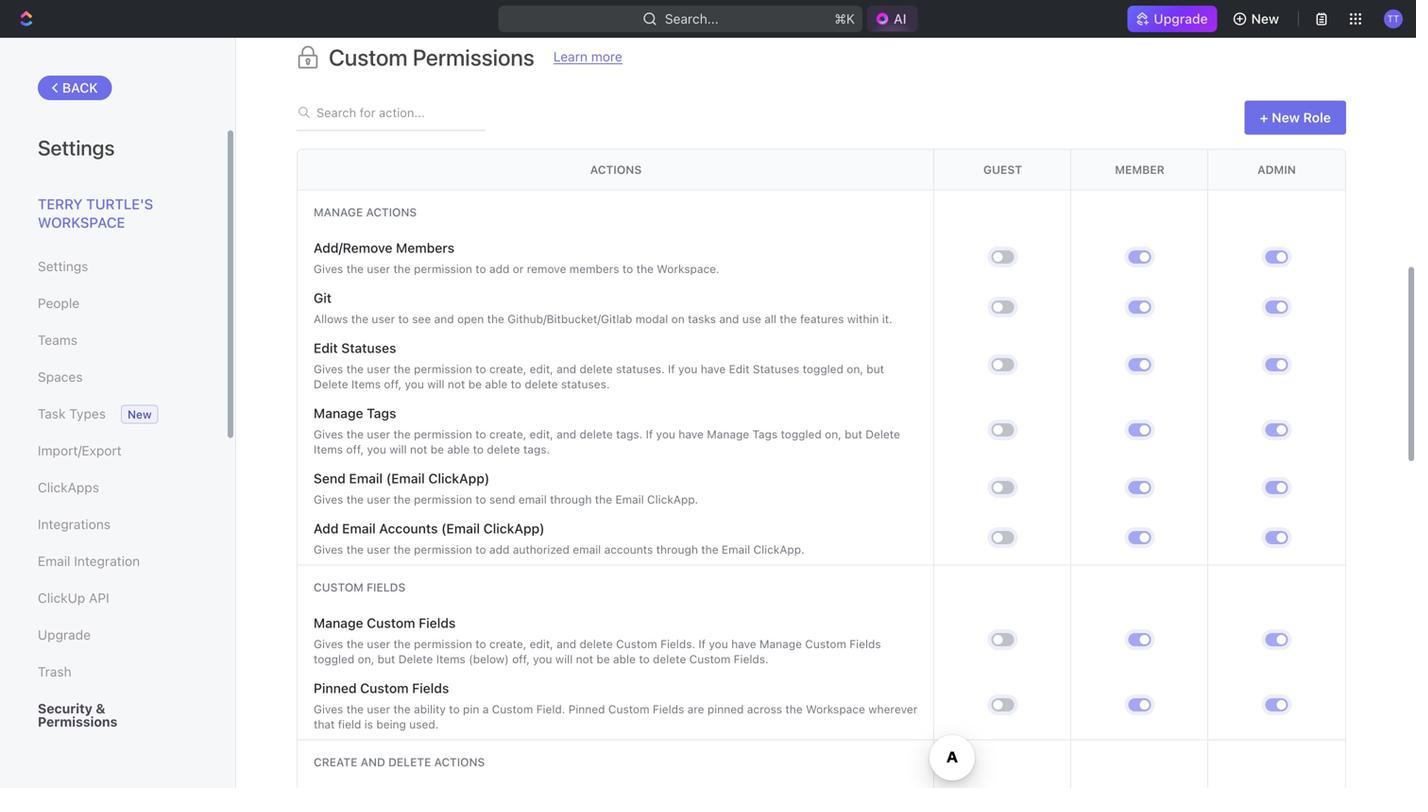 Task type: vqa. For each thing, say whether or not it's contained in the screenshot.
Dashboards
no



Task type: describe. For each thing, give the bounding box(es) containing it.
1 vertical spatial statuses
[[753, 362, 800, 376]]

send
[[314, 471, 346, 486]]

custom permissions
[[329, 44, 535, 70]]

items for manage
[[314, 443, 343, 456]]

on, for edit statuses
[[847, 362, 864, 376]]

0 horizontal spatial actions
[[366, 205, 417, 219]]

not inside manage custom fields gives the user the permission to create, edit, and delete custom fields. if you have manage custom fields toggled on, but delete items (below) off, you will not be able to delete custom fields.
[[576, 652, 594, 666]]

github/bitbucket/gitlab
[[508, 312, 633, 325]]

1 horizontal spatial pinned
[[569, 703, 605, 716]]

integrations
[[38, 516, 111, 532]]

will inside manage custom fields gives the user the permission to create, edit, and delete custom fields. if you have manage custom fields toggled on, but delete items (below) off, you will not be able to delete custom fields.
[[556, 652, 573, 666]]

trash
[[38, 664, 72, 679]]

import/export
[[38, 443, 122, 458]]

email inside settings element
[[38, 553, 70, 569]]

and right see
[[434, 312, 454, 325]]

gives inside manage tags gives the user the permission to create, edit, and delete tags. if you have manage tags toggled on, but delete items off, you will not be able to delete tags.
[[314, 428, 343, 441]]

edit, for manage tags
[[530, 428, 554, 441]]

accounts
[[379, 521, 438, 536]]

clickapp. inside add email accounts (email clickapp) gives the user the permission to add authorized email accounts through the email clickapp.
[[754, 543, 805, 556]]

ability
[[414, 703, 446, 716]]

1 horizontal spatial tags.
[[616, 428, 643, 441]]

settings link
[[38, 250, 188, 283]]

learn more link
[[554, 49, 623, 64]]

tt button
[[1379, 4, 1409, 34]]

edit, inside manage custom fields gives the user the permission to create, edit, and delete custom fields. if you have manage custom fields toggled on, but delete items (below) off, you will not be able to delete custom fields.
[[530, 637, 554, 651]]

0 vertical spatial statuses
[[341, 340, 396, 356]]

turtle's
[[86, 196, 153, 212]]

manage tags gives the user the permission to create, edit, and delete tags. if you have manage tags toggled on, but delete items off, you will not be able to delete tags.
[[314, 405, 900, 456]]

and left use
[[719, 312, 739, 325]]

1 horizontal spatial statuses.
[[616, 362, 665, 376]]

git allows the user to see and open the github/bitbucket/gitlab modal on tasks and use all the features within it.
[[314, 290, 893, 325]]

back
[[62, 80, 98, 95]]

(email inside add email accounts (email clickapp) gives the user the permission to add authorized email accounts through the email clickapp.
[[441, 521, 480, 536]]

1 vertical spatial upgrade link
[[38, 619, 188, 651]]

off, inside manage custom fields gives the user the permission to create, edit, and delete custom fields. if you have manage custom fields toggled on, but delete items (below) off, you will not be able to delete custom fields.
[[512, 652, 530, 666]]

have for tags
[[679, 428, 704, 441]]

workspace.
[[657, 262, 720, 275]]

new inside settings element
[[128, 408, 152, 421]]

1 horizontal spatial upgrade link
[[1128, 6, 1218, 32]]

user inside add email accounts (email clickapp) gives the user the permission to add authorized email accounts through the email clickapp.
[[367, 543, 390, 556]]

remove
[[527, 262, 566, 275]]

delete inside manage tags gives the user the permission to create, edit, and delete tags. if you have manage tags toggled on, but delete items off, you will not be able to delete tags.
[[866, 428, 900, 441]]

members
[[570, 262, 619, 275]]

add/remove members gives the user the permission to add or remove members to the workspace.
[[314, 240, 720, 275]]

that
[[314, 718, 335, 731]]

across
[[747, 703, 783, 716]]

clickup api link
[[38, 582, 188, 614]]

gives inside send email (email clickapp) gives the user the permission to send email through the email clickapp.
[[314, 493, 343, 506]]

is
[[365, 718, 373, 731]]

security & permissions link
[[38, 693, 188, 738]]

used.
[[409, 718, 439, 731]]

be inside manage custom fields gives the user the permission to create, edit, and delete custom fields. if you have manage custom fields toggled on, but delete items (below) off, you will not be able to delete custom fields.
[[597, 652, 610, 666]]

people
[[38, 295, 80, 311]]

gives inside 'pinned custom fields gives the user the ability to pin a custom field. pinned custom fields are pinned across the workspace wherever that field is being used.'
[[314, 703, 343, 716]]

authorized
[[513, 543, 570, 556]]

permission inside manage custom fields gives the user the permission to create, edit, and delete custom fields. if you have manage custom fields toggled on, but delete items (below) off, you will not be able to delete custom fields.
[[414, 637, 472, 651]]

if inside manage custom fields gives the user the permission to create, edit, and delete custom fields. if you have manage custom fields toggled on, but delete items (below) off, you will not be able to delete custom fields.
[[699, 637, 706, 651]]

clickapps link
[[38, 472, 188, 504]]

new inside button
[[1252, 11, 1280, 26]]

email inside send email (email clickapp) gives the user the permission to send email through the email clickapp.
[[519, 493, 547, 506]]

permissions inside settings element
[[38, 714, 118, 730]]

clickapps
[[38, 480, 99, 495]]

toggled for statuses
[[803, 362, 844, 376]]

user inside 'pinned custom fields gives the user the ability to pin a custom field. pinned custom fields are pinned across the workspace wherever that field is being used.'
[[367, 703, 390, 716]]

send email (email clickapp) gives the user the permission to send email through the email clickapp.
[[314, 471, 698, 506]]

0 horizontal spatial statuses.
[[561, 377, 610, 391]]

types
[[69, 406, 106, 421]]

allows
[[314, 312, 348, 325]]

field.
[[536, 703, 565, 716]]

workspace inside the terry turtle's workspace
[[38, 214, 125, 231]]

workspace inside 'pinned custom fields gives the user the ability to pin a custom field. pinned custom fields are pinned across the workspace wherever that field is being used.'
[[806, 703, 866, 716]]

⌘k
[[835, 11, 855, 26]]

able for edit statuses
[[485, 377, 508, 391]]

actions
[[590, 163, 642, 176]]

and right create on the bottom left of the page
[[361, 755, 385, 769]]

it.
[[882, 312, 893, 325]]

to inside git allows the user to see and open the github/bitbucket/gitlab modal on tasks and use all the features within it.
[[398, 312, 409, 325]]

user inside send email (email clickapp) gives the user the permission to send email through the email clickapp.
[[367, 493, 390, 506]]

admin
[[1258, 163, 1297, 176]]

but for statuses
[[867, 362, 885, 376]]

0 vertical spatial upgrade
[[1154, 11, 1208, 26]]

and inside manage tags gives the user the permission to create, edit, and delete tags. if you have manage tags toggled on, but delete items off, you will not be able to delete tags.
[[557, 428, 577, 441]]

clickup
[[38, 590, 85, 606]]

but for tags
[[845, 428, 863, 441]]

toggled for tags
[[781, 428, 822, 441]]

on, inside manage custom fields gives the user the permission to create, edit, and delete custom fields. if you have manage custom fields toggled on, but delete items (below) off, you will not be able to delete custom fields.
[[358, 652, 375, 666]]

create and delete actions
[[314, 755, 485, 769]]

permission inside add email accounts (email clickapp) gives the user the permission to add authorized email accounts through the email clickapp.
[[414, 543, 472, 556]]

on
[[672, 312, 685, 325]]

task
[[38, 406, 66, 421]]

not for statuses
[[448, 377, 465, 391]]

1 vertical spatial fields.
[[734, 652, 769, 666]]

back link
[[38, 76, 112, 100]]

create, inside manage custom fields gives the user the permission to create, edit, and delete custom fields. if you have manage custom fields toggled on, but delete items (below) off, you will not be able to delete custom fields.
[[490, 637, 527, 651]]

manage for custom
[[314, 615, 363, 631]]

0 vertical spatial tags
[[367, 405, 396, 421]]

learn more
[[554, 49, 623, 64]]

modal
[[636, 312, 668, 325]]

create
[[314, 755, 358, 769]]

&
[[96, 701, 106, 716]]

import/export link
[[38, 435, 188, 467]]

or
[[513, 262, 524, 275]]

features
[[800, 312, 844, 325]]

trash link
[[38, 656, 188, 688]]

be for statuses
[[468, 377, 482, 391]]

manage custom fields gives the user the permission to create, edit, and delete custom fields. if you have manage custom fields toggled on, but delete items (below) off, you will not be able to delete custom fields.
[[314, 615, 881, 666]]

search...
[[665, 11, 719, 26]]

send
[[490, 493, 516, 506]]

clickup api
[[38, 590, 109, 606]]

1 vertical spatial new
[[1272, 110, 1300, 125]]

clickapp) inside add email accounts (email clickapp) gives the user the permission to add authorized email accounts through the email clickapp.
[[484, 521, 545, 536]]

custom fields
[[314, 581, 406, 594]]

edit statuses gives the user the permission to create, edit, and delete statuses. if you have edit statuses toggled on, but delete items off, you will not be able to delete statuses.
[[314, 340, 885, 391]]

gives inside add email accounts (email clickapp) gives the user the permission to add authorized email accounts through the email clickapp.
[[314, 543, 343, 556]]

clickapp. inside send email (email clickapp) gives the user the permission to send email through the email clickapp.
[[647, 493, 698, 506]]

a
[[483, 703, 489, 716]]

1 vertical spatial actions
[[434, 755, 485, 769]]

manage actions
[[314, 205, 417, 219]]

are
[[688, 703, 705, 716]]

security & permissions
[[38, 701, 118, 730]]

and inside manage custom fields gives the user the permission to create, edit, and delete custom fields. if you have manage custom fields toggled on, but delete items (below) off, you will not be able to delete custom fields.
[[557, 637, 577, 651]]

add/remove
[[314, 240, 393, 256]]

people link
[[38, 287, 188, 319]]

but inside manage custom fields gives the user the permission to create, edit, and delete custom fields. if you have manage custom fields toggled on, but delete items (below) off, you will not be able to delete custom fields.
[[378, 652, 395, 666]]

1 vertical spatial tags
[[753, 428, 778, 441]]

teams link
[[38, 324, 188, 356]]

(email inside send email (email clickapp) gives the user the permission to send email through the email clickapp.
[[386, 471, 425, 486]]

+
[[1260, 110, 1269, 125]]



Task type: locate. For each thing, give the bounding box(es) containing it.
not for tags
[[410, 443, 428, 456]]

not down open
[[448, 377, 465, 391]]

2 horizontal spatial be
[[597, 652, 610, 666]]

4 permission from the top
[[414, 493, 472, 506]]

toggled inside manage custom fields gives the user the permission to create, edit, and delete custom fields. if you have manage custom fields toggled on, but delete items (below) off, you will not be able to delete custom fields.
[[314, 652, 355, 666]]

1 horizontal spatial email
[[573, 543, 601, 556]]

delete
[[314, 377, 348, 391], [866, 428, 900, 441], [399, 652, 433, 666], [388, 755, 431, 769]]

Search for action... text field
[[312, 104, 486, 120]]

workspace left the wherever
[[806, 703, 866, 716]]

manage for actions
[[314, 205, 363, 219]]

1 settings from the top
[[38, 135, 115, 160]]

2 vertical spatial on,
[[358, 652, 375, 666]]

field
[[338, 718, 361, 731]]

able inside manage tags gives the user the permission to create, edit, and delete tags. if you have manage tags toggled on, but delete items off, you will not be able to delete tags.
[[447, 443, 470, 456]]

be up 'pinned custom fields gives the user the ability to pin a custom field. pinned custom fields are pinned across the workspace wherever that field is being used.'
[[597, 652, 610, 666]]

integration
[[74, 553, 140, 569]]

and down the github/bitbucket/gitlab
[[557, 362, 577, 376]]

1 vertical spatial will
[[390, 443, 407, 456]]

toggled inside manage tags gives the user the permission to create, edit, and delete tags. if you have manage tags toggled on, but delete items off, you will not be able to delete tags.
[[781, 428, 822, 441]]

items inside manage tags gives the user the permission to create, edit, and delete tags. if you have manage tags toggled on, but delete items off, you will not be able to delete tags.
[[314, 443, 343, 456]]

be down open
[[468, 377, 482, 391]]

gives
[[314, 262, 343, 275], [314, 362, 343, 376], [314, 428, 343, 441], [314, 493, 343, 506], [314, 543, 343, 556], [314, 637, 343, 651], [314, 703, 343, 716]]

1 vertical spatial be
[[431, 443, 444, 456]]

2 vertical spatial not
[[576, 652, 594, 666]]

3 gives from the top
[[314, 428, 343, 441]]

gives up send
[[314, 428, 343, 441]]

1 vertical spatial clickapp)
[[484, 521, 545, 536]]

edit down allows
[[314, 340, 338, 356]]

2 vertical spatial off,
[[512, 652, 530, 666]]

4 gives from the top
[[314, 493, 343, 506]]

ai
[[894, 11, 907, 26]]

edit, inside edit statuses gives the user the permission to create, edit, and delete statuses. if you have edit statuses toggled on, but delete items off, you will not be able to delete statuses.
[[530, 362, 554, 376]]

2 vertical spatial items
[[436, 652, 466, 666]]

6 gives from the top
[[314, 637, 343, 651]]

settings up the terry
[[38, 135, 115, 160]]

1 horizontal spatial clickapp.
[[754, 543, 805, 556]]

1 horizontal spatial actions
[[434, 755, 485, 769]]

within
[[847, 312, 879, 325]]

new button
[[1225, 4, 1291, 34]]

email left accounts
[[573, 543, 601, 556]]

not inside manage tags gives the user the permission to create, edit, and delete tags. if you have manage tags toggled on, but delete items off, you will not be able to delete tags.
[[410, 443, 428, 456]]

create, up send email (email clickapp) gives the user the permission to send email through the email clickapp.
[[490, 428, 527, 441]]

upgrade link left new button
[[1128, 6, 1218, 32]]

will inside manage tags gives the user the permission to create, edit, and delete tags. if you have manage tags toggled on, but delete items off, you will not be able to delete tags.
[[390, 443, 407, 456]]

items for edit
[[352, 377, 381, 391]]

spaces link
[[38, 361, 188, 393]]

7 gives from the top
[[314, 703, 343, 716]]

not up accounts
[[410, 443, 428, 456]]

be
[[468, 377, 482, 391], [431, 443, 444, 456], [597, 652, 610, 666]]

0 horizontal spatial but
[[378, 652, 395, 666]]

permission
[[414, 262, 472, 275], [414, 362, 472, 376], [414, 428, 472, 441], [414, 493, 472, 506], [414, 543, 472, 556], [414, 637, 472, 651]]

1 horizontal spatial (email
[[441, 521, 480, 536]]

but
[[867, 362, 885, 376], [845, 428, 863, 441], [378, 652, 395, 666]]

0 horizontal spatial permissions
[[38, 714, 118, 730]]

permission inside edit statuses gives the user the permission to create, edit, and delete statuses. if you have edit statuses toggled on, but delete items off, you will not be able to delete statuses.
[[414, 362, 472, 376]]

will up "field."
[[556, 652, 573, 666]]

1 horizontal spatial upgrade
[[1154, 11, 1208, 26]]

through right accounts
[[656, 543, 698, 556]]

fields.
[[661, 637, 696, 651], [734, 652, 769, 666]]

0 vertical spatial workspace
[[38, 214, 125, 231]]

1 horizontal spatial be
[[468, 377, 482, 391]]

0 horizontal spatial through
[[550, 493, 592, 506]]

permissions up search for action... text field
[[413, 44, 535, 70]]

pinned custom fields gives the user the ability to pin a custom field. pinned custom fields are pinned across the workspace wherever that field is being used.
[[314, 680, 918, 731]]

will down see
[[427, 377, 445, 391]]

1 horizontal spatial but
[[845, 428, 863, 441]]

clickapp) down 'send'
[[484, 521, 545, 536]]

user inside manage tags gives the user the permission to create, edit, and delete tags. if you have manage tags toggled on, but delete items off, you will not be able to delete tags.
[[367, 428, 390, 441]]

being
[[376, 718, 406, 731]]

custom
[[329, 44, 408, 70], [314, 581, 364, 594], [367, 615, 415, 631], [616, 637, 657, 651], [805, 637, 847, 651], [690, 652, 731, 666], [360, 680, 409, 696], [492, 703, 533, 716], [609, 703, 650, 716]]

0 vertical spatial able
[[485, 377, 508, 391]]

1 vertical spatial tags.
[[524, 443, 550, 456]]

0 vertical spatial pinned
[[314, 680, 357, 696]]

learn
[[554, 49, 588, 64]]

1 horizontal spatial will
[[427, 377, 445, 391]]

create, up (below)
[[490, 637, 527, 651]]

0 vertical spatial have
[[701, 362, 726, 376]]

0 horizontal spatial if
[[646, 428, 653, 441]]

off, inside manage tags gives the user the permission to create, edit, and delete tags. if you have manage tags toggled on, but delete items off, you will not be able to delete tags.
[[346, 443, 364, 456]]

2 vertical spatial able
[[613, 652, 636, 666]]

if inside edit statuses gives the user the permission to create, edit, and delete statuses. if you have edit statuses toggled on, but delete items off, you will not be able to delete statuses.
[[668, 362, 675, 376]]

email right 'send'
[[519, 493, 547, 506]]

items inside manage custom fields gives the user the permission to create, edit, and delete custom fields. if you have manage custom fields toggled on, but delete items (below) off, you will not be able to delete custom fields.
[[436, 652, 466, 666]]

0 horizontal spatial tags
[[367, 405, 396, 421]]

2 create, from the top
[[490, 428, 527, 441]]

2 vertical spatial toggled
[[314, 652, 355, 666]]

gives down add
[[314, 543, 343, 556]]

1 vertical spatial settings
[[38, 258, 88, 274]]

2 edit, from the top
[[530, 428, 554, 441]]

tags.
[[616, 428, 643, 441], [524, 443, 550, 456]]

permission up send email (email clickapp) gives the user the permission to send email through the email clickapp.
[[414, 428, 472, 441]]

to inside 'pinned custom fields gives the user the ability to pin a custom field. pinned custom fields are pinned across the workspace wherever that field is being used.'
[[449, 703, 460, 716]]

will for manage tags
[[390, 443, 407, 456]]

2 vertical spatial be
[[597, 652, 610, 666]]

if for tags
[[646, 428, 653, 441]]

0 vertical spatial toggled
[[803, 362, 844, 376]]

0 vertical spatial statuses.
[[616, 362, 665, 376]]

permission inside add/remove members gives the user the permission to add or remove members to the workspace.
[[414, 262, 472, 275]]

workspace
[[38, 214, 125, 231], [806, 703, 866, 716]]

0 vertical spatial will
[[427, 377, 445, 391]]

statuses. down modal
[[616, 362, 665, 376]]

spaces
[[38, 369, 83, 385]]

role
[[1304, 110, 1332, 125]]

all
[[765, 312, 777, 325]]

+ new role
[[1260, 110, 1332, 125]]

3 edit, from the top
[[530, 637, 554, 651]]

delete inside edit statuses gives the user the permission to create, edit, and delete statuses. if you have edit statuses toggled on, but delete items off, you will not be able to delete statuses.
[[314, 377, 348, 391]]

2 vertical spatial but
[[378, 652, 395, 666]]

integrations link
[[38, 508, 188, 541]]

2 vertical spatial have
[[732, 637, 757, 651]]

have
[[701, 362, 726, 376], [679, 428, 704, 441], [732, 637, 757, 651]]

tags
[[367, 405, 396, 421], [753, 428, 778, 441]]

0 vertical spatial clickapp)
[[428, 471, 490, 486]]

the
[[347, 262, 364, 275], [394, 262, 411, 275], [637, 262, 654, 275], [351, 312, 369, 325], [487, 312, 505, 325], [780, 312, 797, 325], [347, 362, 364, 376], [394, 362, 411, 376], [347, 428, 364, 441], [394, 428, 411, 441], [347, 493, 364, 506], [394, 493, 411, 506], [595, 493, 612, 506], [347, 543, 364, 556], [394, 543, 411, 556], [701, 543, 719, 556], [347, 637, 364, 651], [394, 637, 411, 651], [347, 703, 364, 716], [394, 703, 411, 716], [786, 703, 803, 716]]

add inside add/remove members gives the user the permission to add or remove members to the workspace.
[[490, 262, 510, 275]]

gives down custom fields
[[314, 637, 343, 651]]

0 horizontal spatial able
[[447, 443, 470, 456]]

1 horizontal spatial tags
[[753, 428, 778, 441]]

to
[[476, 262, 486, 275], [623, 262, 633, 275], [398, 312, 409, 325], [476, 362, 486, 376], [511, 377, 522, 391], [476, 428, 486, 441], [473, 443, 484, 456], [476, 493, 486, 506], [476, 543, 486, 556], [476, 637, 486, 651], [639, 652, 650, 666], [449, 703, 460, 716]]

0 vertical spatial (email
[[386, 471, 425, 486]]

accounts
[[604, 543, 653, 556]]

not inside edit statuses gives the user the permission to create, edit, and delete statuses. if you have edit statuses toggled on, but delete items off, you will not be able to delete statuses.
[[448, 377, 465, 391]]

pinned right "field."
[[569, 703, 605, 716]]

0 vertical spatial but
[[867, 362, 885, 376]]

through up add email accounts (email clickapp) gives the user the permission to add authorized email accounts through the email clickapp.
[[550, 493, 592, 506]]

2 gives from the top
[[314, 362, 343, 376]]

upgrade link up 'trash' link
[[38, 619, 188, 651]]

clickapp)
[[428, 471, 490, 486], [484, 521, 545, 536]]

items inside edit statuses gives the user the permission to create, edit, and delete statuses. if you have edit statuses toggled on, but delete items off, you will not be able to delete statuses.
[[352, 377, 381, 391]]

tags. up send email (email clickapp) gives the user the permission to send email through the email clickapp.
[[524, 443, 550, 456]]

0 vertical spatial if
[[668, 362, 675, 376]]

2 settings from the top
[[38, 258, 88, 274]]

0 horizontal spatial be
[[431, 443, 444, 456]]

1 vertical spatial items
[[314, 443, 343, 456]]

api
[[89, 590, 109, 606]]

0 horizontal spatial will
[[390, 443, 407, 456]]

settings up people on the top of the page
[[38, 258, 88, 274]]

on, for manage tags
[[825, 428, 842, 441]]

able inside manage custom fields gives the user the permission to create, edit, and delete custom fields. if you have manage custom fields toggled on, but delete items (below) off, you will not be able to delete custom fields.
[[613, 652, 636, 666]]

0 vertical spatial clickapp.
[[647, 493, 698, 506]]

3 permission from the top
[[414, 428, 472, 441]]

add inside add email accounts (email clickapp) gives the user the permission to add authorized email accounts through the email clickapp.
[[490, 543, 510, 556]]

permission down members
[[414, 262, 472, 275]]

create, inside manage tags gives the user the permission to create, edit, and delete tags. if you have manage tags toggled on, but delete items off, you will not be able to delete tags.
[[490, 428, 527, 441]]

terry turtle's workspace
[[38, 196, 153, 231]]

be inside manage tags gives the user the permission to create, edit, and delete tags. if you have manage tags toggled on, but delete items off, you will not be able to delete tags.
[[431, 443, 444, 456]]

be inside edit statuses gives the user the permission to create, edit, and delete statuses. if you have edit statuses toggled on, but delete items off, you will not be able to delete statuses.
[[468, 377, 482, 391]]

0 vertical spatial items
[[352, 377, 381, 391]]

settings
[[38, 135, 115, 160], [38, 258, 88, 274]]

edit,
[[530, 362, 554, 376], [530, 428, 554, 441], [530, 637, 554, 651]]

fields. up across
[[734, 652, 769, 666]]

able inside edit statuses gives the user the permission to create, edit, and delete statuses. if you have edit statuses toggled on, but delete items off, you will not be able to delete statuses.
[[485, 377, 508, 391]]

have inside manage tags gives the user the permission to create, edit, and delete tags. if you have manage tags toggled on, but delete items off, you will not be able to delete tags.
[[679, 428, 704, 441]]

(email right accounts
[[441, 521, 480, 536]]

delete
[[580, 362, 613, 376], [525, 377, 558, 391], [580, 428, 613, 441], [487, 443, 520, 456], [580, 637, 613, 651], [653, 652, 686, 666]]

0 horizontal spatial pinned
[[314, 680, 357, 696]]

manage
[[314, 205, 363, 219], [314, 405, 363, 421], [707, 428, 750, 441], [314, 615, 363, 631], [760, 637, 802, 651]]

create, down the github/bitbucket/gitlab
[[490, 362, 527, 376]]

statuses.
[[616, 362, 665, 376], [561, 377, 610, 391]]

upgrade inside settings element
[[38, 627, 91, 643]]

0 vertical spatial upgrade link
[[1128, 6, 1218, 32]]

user inside git allows the user to see and open the github/bitbucket/gitlab modal on tasks and use all the features within it.
[[372, 312, 395, 325]]

upgrade link
[[1128, 6, 1218, 32], [38, 619, 188, 651]]

will up accounts
[[390, 443, 407, 456]]

and down edit statuses gives the user the permission to create, edit, and delete statuses. if you have edit statuses toggled on, but delete items off, you will not be able to delete statuses. at the top of page
[[557, 428, 577, 441]]

pinned up that
[[314, 680, 357, 696]]

1 vertical spatial create,
[[490, 428, 527, 441]]

1 horizontal spatial permissions
[[413, 44, 535, 70]]

through inside send email (email clickapp) gives the user the permission to send email through the email clickapp.
[[550, 493, 592, 506]]

off, inside edit statuses gives the user the permission to create, edit, and delete statuses. if you have edit statuses toggled on, but delete items off, you will not be able to delete statuses.
[[384, 377, 402, 391]]

2 horizontal spatial on,
[[847, 362, 864, 376]]

if down on
[[668, 362, 675, 376]]

gives up that
[[314, 703, 343, 716]]

1 vertical spatial toggled
[[781, 428, 822, 441]]

1 horizontal spatial able
[[485, 377, 508, 391]]

more
[[591, 49, 623, 64]]

user inside add/remove members gives the user the permission to add or remove members to the workspace.
[[367, 262, 390, 275]]

on,
[[847, 362, 864, 376], [825, 428, 842, 441], [358, 652, 375, 666]]

settings element
[[0, 38, 236, 788]]

1 horizontal spatial workspace
[[806, 703, 866, 716]]

1 vertical spatial statuses.
[[561, 377, 610, 391]]

0 horizontal spatial upgrade
[[38, 627, 91, 643]]

edit down use
[[729, 362, 750, 376]]

1 vertical spatial (email
[[441, 521, 480, 536]]

gives inside add/remove members gives the user the permission to add or remove members to the workspace.
[[314, 262, 343, 275]]

2 permission from the top
[[414, 362, 472, 376]]

statuses. up manage tags gives the user the permission to create, edit, and delete tags. if you have manage tags toggled on, but delete items off, you will not be able to delete tags.
[[561, 377, 610, 391]]

through
[[550, 493, 592, 506], [656, 543, 698, 556]]

on, inside manage tags gives the user the permission to create, edit, and delete tags. if you have manage tags toggled on, but delete items off, you will not be able to delete tags.
[[825, 428, 842, 441]]

upgrade
[[1154, 11, 1208, 26], [38, 627, 91, 643]]

1 vertical spatial workspace
[[806, 703, 866, 716]]

off,
[[384, 377, 402, 391], [346, 443, 364, 456], [512, 652, 530, 666]]

statuses down all
[[753, 362, 800, 376]]

but inside manage tags gives the user the permission to create, edit, and delete tags. if you have manage tags toggled on, but delete items off, you will not be able to delete tags.
[[845, 428, 863, 441]]

1 vertical spatial off,
[[346, 443, 364, 456]]

to inside add email accounts (email clickapp) gives the user the permission to add authorized email accounts through the email clickapp.
[[476, 543, 486, 556]]

1 permission from the top
[[414, 262, 472, 275]]

1 vertical spatial have
[[679, 428, 704, 441]]

edit, up send email (email clickapp) gives the user the permission to send email through the email clickapp.
[[530, 428, 554, 441]]

have inside manage custom fields gives the user the permission to create, edit, and delete custom fields. if you have manage custom fields toggled on, but delete items (below) off, you will not be able to delete custom fields.
[[732, 637, 757, 651]]

permissions down trash
[[38, 714, 118, 730]]

tags. down edit statuses gives the user the permission to create, edit, and delete statuses. if you have edit statuses toggled on, but delete items off, you will not be able to delete statuses. at the top of page
[[616, 428, 643, 441]]

1 vertical spatial clickapp.
[[754, 543, 805, 556]]

0 vertical spatial permissions
[[413, 44, 535, 70]]

actions up members
[[366, 205, 417, 219]]

be for tags
[[431, 443, 444, 456]]

email integration link
[[38, 545, 188, 577]]

0 vertical spatial tags.
[[616, 428, 643, 441]]

email
[[349, 471, 383, 486], [616, 493, 644, 506], [342, 521, 376, 536], [722, 543, 750, 556], [38, 553, 70, 569]]

clickapp) up 'send'
[[428, 471, 490, 486]]

user inside edit statuses gives the user the permission to create, edit, and delete statuses. if you have edit statuses toggled on, but delete items off, you will not be able to delete statuses.
[[367, 362, 390, 376]]

have for statuses
[[701, 362, 726, 376]]

permission down see
[[414, 362, 472, 376]]

if inside manage tags gives the user the permission to create, edit, and delete tags. if you have manage tags toggled on, but delete items off, you will not be able to delete tags.
[[646, 428, 653, 441]]

0 horizontal spatial edit
[[314, 340, 338, 356]]

email integration
[[38, 553, 140, 569]]

clickapp.
[[647, 493, 698, 506], [754, 543, 805, 556]]

edit, down the github/bitbucket/gitlab
[[530, 362, 554, 376]]

email inside add email accounts (email clickapp) gives the user the permission to add authorized email accounts through the email clickapp.
[[573, 543, 601, 556]]

add
[[314, 521, 339, 536]]

0 vertical spatial settings
[[38, 135, 115, 160]]

user
[[367, 262, 390, 275], [372, 312, 395, 325], [367, 362, 390, 376], [367, 428, 390, 441], [367, 493, 390, 506], [367, 543, 390, 556], [367, 637, 390, 651], [367, 703, 390, 716]]

2 horizontal spatial off,
[[512, 652, 530, 666]]

0 vertical spatial on,
[[847, 362, 864, 376]]

1 edit, from the top
[[530, 362, 554, 376]]

(email
[[386, 471, 425, 486], [441, 521, 480, 536]]

able for manage tags
[[447, 443, 470, 456]]

0 horizontal spatial statuses
[[341, 340, 396, 356]]

workspace down the terry
[[38, 214, 125, 231]]

fields
[[367, 581, 406, 594], [419, 615, 456, 631], [850, 637, 881, 651], [412, 680, 449, 696], [653, 703, 684, 716]]

1 create, from the top
[[490, 362, 527, 376]]

manage for tags
[[314, 405, 363, 421]]

1 horizontal spatial on,
[[825, 428, 842, 441]]

through inside add email accounts (email clickapp) gives the user the permission to add authorized email accounts through the email clickapp.
[[656, 543, 698, 556]]

use
[[743, 312, 762, 325]]

but inside edit statuses gives the user the permission to create, edit, and delete statuses. if you have edit statuses toggled on, but delete items off, you will not be able to delete statuses.
[[867, 362, 885, 376]]

user inside manage custom fields gives the user the permission to create, edit, and delete custom fields. if you have manage custom fields toggled on, but delete items (below) off, you will not be able to delete custom fields.
[[367, 637, 390, 651]]

gives down send
[[314, 493, 343, 506]]

1 vertical spatial through
[[656, 543, 698, 556]]

permission up (below)
[[414, 637, 472, 651]]

if
[[668, 362, 675, 376], [646, 428, 653, 441], [699, 637, 706, 651]]

1 add from the top
[[490, 262, 510, 275]]

fields. up are
[[661, 637, 696, 651]]

gives down allows
[[314, 362, 343, 376]]

open
[[457, 312, 484, 325]]

0 horizontal spatial fields.
[[661, 637, 696, 651]]

if down edit statuses gives the user the permission to create, edit, and delete statuses. if you have edit statuses toggled on, but delete items off, you will not be able to delete statuses. at the top of page
[[646, 428, 653, 441]]

tt
[[1388, 13, 1400, 24]]

1 horizontal spatial items
[[352, 377, 381, 391]]

toggled
[[803, 362, 844, 376], [781, 428, 822, 441], [314, 652, 355, 666]]

1 horizontal spatial through
[[656, 543, 698, 556]]

edit, inside manage tags gives the user the permission to create, edit, and delete tags. if you have manage tags toggled on, but delete items off, you will not be able to delete tags.
[[530, 428, 554, 441]]

2 horizontal spatial able
[[613, 652, 636, 666]]

off, for statuses
[[384, 377, 402, 391]]

1 horizontal spatial edit
[[729, 362, 750, 376]]

have inside edit statuses gives the user the permission to create, edit, and delete statuses. if you have edit statuses toggled on, but delete items off, you will not be able to delete statuses.
[[701, 362, 726, 376]]

pinned
[[708, 703, 744, 716]]

0 vertical spatial be
[[468, 377, 482, 391]]

2 horizontal spatial not
[[576, 652, 594, 666]]

permission inside send email (email clickapp) gives the user the permission to send email through the email clickapp.
[[414, 493, 472, 506]]

add left or
[[490, 262, 510, 275]]

gives up the git
[[314, 262, 343, 275]]

permission down accounts
[[414, 543, 472, 556]]

2 horizontal spatial if
[[699, 637, 706, 651]]

permission inside manage tags gives the user the permission to create, edit, and delete tags. if you have manage tags toggled on, but delete items off, you will not be able to delete tags.
[[414, 428, 472, 441]]

create, inside edit statuses gives the user the permission to create, edit, and delete statuses. if you have edit statuses toggled on, but delete items off, you will not be able to delete statuses.
[[490, 362, 527, 376]]

upgrade down clickup
[[38, 627, 91, 643]]

add left authorized
[[490, 543, 510, 556]]

1 horizontal spatial fields.
[[734, 652, 769, 666]]

0 horizontal spatial tags.
[[524, 443, 550, 456]]

wherever
[[869, 703, 918, 716]]

toggled inside edit statuses gives the user the permission to create, edit, and delete statuses. if you have edit statuses toggled on, but delete items off, you will not be able to delete statuses.
[[803, 362, 844, 376]]

off, for tags
[[346, 443, 364, 456]]

permissions
[[413, 44, 535, 70], [38, 714, 118, 730]]

statuses down allows
[[341, 340, 396, 356]]

2 vertical spatial create,
[[490, 637, 527, 651]]

will inside edit statuses gives the user the permission to create, edit, and delete statuses. if you have edit statuses toggled on, but delete items off, you will not be able to delete statuses.
[[427, 377, 445, 391]]

1 vertical spatial but
[[845, 428, 863, 441]]

edit
[[314, 340, 338, 356], [729, 362, 750, 376]]

will for edit statuses
[[427, 377, 445, 391]]

add email accounts (email clickapp) gives the user the permission to add authorized email accounts through the email clickapp.
[[314, 521, 805, 556]]

on, inside edit statuses gives the user the permission to create, edit, and delete statuses. if you have edit statuses toggled on, but delete items off, you will not be able to delete statuses.
[[847, 362, 864, 376]]

delete inside manage custom fields gives the user the permission to create, edit, and delete custom fields. if you have manage custom fields toggled on, but delete items (below) off, you will not be able to delete custom fields.
[[399, 652, 433, 666]]

1 vertical spatial if
[[646, 428, 653, 441]]

and up "field."
[[557, 637, 577, 651]]

clickapp) inside send email (email clickapp) gives the user the permission to send email through the email clickapp.
[[428, 471, 490, 486]]

gives inside manage custom fields gives the user the permission to create, edit, and delete custom fields. if you have manage custom fields toggled on, but delete items (below) off, you will not be able to delete custom fields.
[[314, 637, 343, 651]]

email
[[519, 493, 547, 506], [573, 543, 601, 556]]

permission up accounts
[[414, 493, 472, 506]]

create, for manage tags
[[490, 428, 527, 441]]

6 permission from the top
[[414, 637, 472, 651]]

pin
[[463, 703, 479, 716]]

you
[[678, 362, 698, 376], [405, 377, 424, 391], [656, 428, 676, 441], [367, 443, 386, 456], [709, 637, 728, 651], [533, 652, 552, 666]]

new
[[1252, 11, 1280, 26], [1272, 110, 1300, 125], [128, 408, 152, 421]]

edit, for edit statuses
[[530, 362, 554, 376]]

2 horizontal spatial but
[[867, 362, 885, 376]]

members
[[396, 240, 455, 256]]

tasks
[[688, 312, 716, 325]]

guest
[[984, 163, 1023, 176]]

items
[[352, 377, 381, 391], [314, 443, 343, 456], [436, 652, 466, 666]]

upgrade left new button
[[1154, 11, 1208, 26]]

ai button
[[868, 6, 918, 32]]

see
[[412, 312, 431, 325]]

5 gives from the top
[[314, 543, 343, 556]]

0 horizontal spatial clickapp.
[[647, 493, 698, 506]]

0 vertical spatial edit
[[314, 340, 338, 356]]

create, for edit statuses
[[490, 362, 527, 376]]

1 horizontal spatial not
[[448, 377, 465, 391]]

5 permission from the top
[[414, 543, 472, 556]]

task types
[[38, 406, 106, 421]]

3 create, from the top
[[490, 637, 527, 651]]

be up send email (email clickapp) gives the user the permission to send email through the email clickapp.
[[431, 443, 444, 456]]

terry
[[38, 196, 83, 212]]

and inside edit statuses gives the user the permission to create, edit, and delete statuses. if you have edit statuses toggled on, but delete items off, you will not be able to delete statuses.
[[557, 362, 577, 376]]

to inside send email (email clickapp) gives the user the permission to send email through the email clickapp.
[[476, 493, 486, 506]]

1 vertical spatial permissions
[[38, 714, 118, 730]]

0 vertical spatial edit,
[[530, 362, 554, 376]]

security
[[38, 701, 93, 716]]

gives inside edit statuses gives the user the permission to create, edit, and delete statuses. if you have edit statuses toggled on, but delete items off, you will not be able to delete statuses.
[[314, 362, 343, 376]]

1 vertical spatial able
[[447, 443, 470, 456]]

edit, up "field."
[[530, 637, 554, 651]]

(below)
[[469, 652, 509, 666]]

(email up accounts
[[386, 471, 425, 486]]

teams
[[38, 332, 77, 348]]

1 gives from the top
[[314, 262, 343, 275]]

if up are
[[699, 637, 706, 651]]

if for statuses
[[668, 362, 675, 376]]

actions down used.
[[434, 755, 485, 769]]

2 add from the top
[[490, 543, 510, 556]]

0 vertical spatial email
[[519, 493, 547, 506]]

not up 'pinned custom fields gives the user the ability to pin a custom field. pinned custom fields are pinned across the workspace wherever that field is being used.'
[[576, 652, 594, 666]]

able
[[485, 377, 508, 391], [447, 443, 470, 456], [613, 652, 636, 666]]



